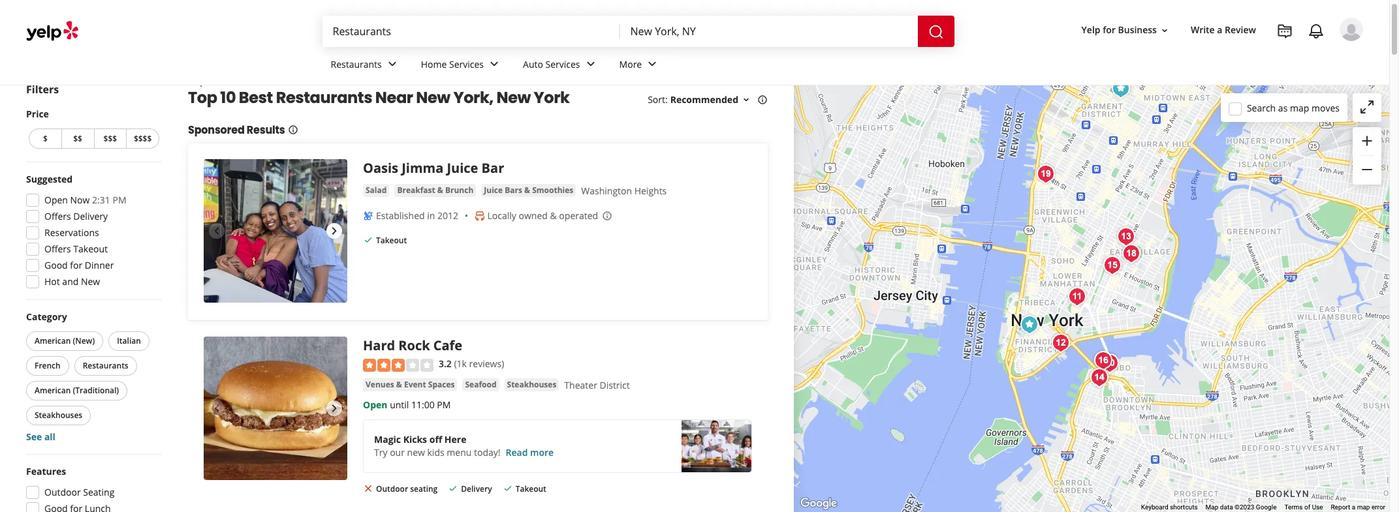 Task type: locate. For each thing, give the bounding box(es) containing it.
hot
[[44, 276, 60, 288]]

24 chevron down v2 image inside 'more' link
[[645, 56, 660, 72]]

0 vertical spatial for
[[1103, 24, 1116, 36]]

google image
[[797, 496, 840, 513]]

16 checkmark v2 image right seating
[[448, 484, 459, 494]]

16 chevron down v2 image inside yelp for business button
[[1160, 25, 1170, 36]]

16 chevron down v2 image inside recommended 'dropdown button'
[[741, 95, 751, 105]]

1 horizontal spatial outdoor
[[376, 484, 408, 495]]

slideshow element
[[204, 160, 347, 303], [204, 337, 347, 481]]

reservations
[[44, 227, 99, 239]]

16 chevron down v2 image right recommended
[[741, 95, 751, 105]]

magic kicks off here try our new kids menu today! read more
[[374, 433, 554, 459]]

1 horizontal spatial juice
[[484, 185, 503, 196]]

off
[[429, 433, 442, 446]]

0 horizontal spatial restaurants link
[[226, 76, 274, 87]]

steakhouses button
[[504, 379, 559, 392], [26, 406, 91, 426]]

more
[[619, 58, 642, 70]]

1 vertical spatial offers
[[44, 243, 71, 255]]

try
[[374, 446, 388, 459]]

3.2
[[439, 358, 452, 370]]

1 horizontal spatial 16 chevron down v2 image
[[1160, 25, 1170, 36]]

shortcuts
[[1170, 504, 1198, 511]]

2 horizontal spatial takeout
[[516, 484, 546, 495]]

offers up reservations on the top left
[[44, 210, 71, 223]]

takeout
[[376, 235, 407, 246], [73, 243, 108, 255], [516, 484, 546, 495]]

16 locally owned v2 image
[[474, 211, 485, 221]]

steakhouses left theater
[[507, 379, 557, 390]]

takeout down more
[[516, 484, 546, 495]]

new
[[416, 87, 450, 109], [497, 87, 531, 109], [81, 276, 100, 288]]

operated
[[559, 210, 598, 222]]

american inside button
[[35, 385, 71, 396]]

york,
[[453, 87, 493, 109]]

16 checkmark v2 image
[[363, 235, 373, 246], [448, 484, 459, 494], [503, 484, 513, 494]]

yelp left 16 chevron right v2 icon
[[188, 76, 205, 87]]

as
[[1278, 102, 1288, 114]]

pm down spaces
[[437, 399, 451, 411]]

restaurants link up top 10 best restaurants near new york, new york
[[320, 47, 411, 85]]

expand map image
[[1359, 99, 1375, 115]]

1 vertical spatial previous image
[[209, 401, 225, 417]]

0 horizontal spatial 16 info v2 image
[[288, 125, 298, 135]]

2 horizontal spatial 24 chevron down v2 image
[[645, 56, 660, 72]]

services for auto services
[[546, 58, 580, 70]]

0 vertical spatial previous image
[[209, 224, 225, 239]]

american down french button
[[35, 385, 71, 396]]

juice bars & smoothies button
[[481, 184, 576, 197]]

reviews)
[[469, 358, 504, 370]]

0 vertical spatial 16 chevron down v2 image
[[1160, 25, 1170, 36]]

0 vertical spatial pm
[[113, 194, 126, 206]]

&
[[437, 185, 443, 196], [524, 185, 530, 196], [550, 210, 557, 222], [396, 379, 402, 390]]

1 offers from the top
[[44, 210, 71, 223]]

outdoor
[[376, 484, 408, 495], [44, 486, 81, 499]]

good
[[44, 259, 68, 272]]

hot and new
[[44, 276, 100, 288]]

16 info v2 image
[[757, 95, 768, 105], [288, 125, 298, 135]]

price group
[[26, 108, 162, 151]]

group
[[1353, 127, 1382, 185], [22, 173, 162, 293], [24, 311, 162, 444], [22, 466, 162, 513]]

0 vertical spatial open
[[44, 194, 68, 206]]

projects image
[[1277, 24, 1293, 39]]

1 vertical spatial open
[[363, 399, 387, 411]]

0 vertical spatial a
[[1217, 24, 1223, 36]]

open down venues
[[363, 399, 387, 411]]

a for write
[[1217, 24, 1223, 36]]

juice
[[447, 160, 478, 177], [484, 185, 503, 196]]

16 chevron down v2 image right business
[[1160, 25, 1170, 36]]

our
[[390, 446, 405, 459]]

24 chevron down v2 image right the auto services
[[583, 56, 598, 72]]

juice left bars
[[484, 185, 503, 196]]

2 american from the top
[[35, 385, 71, 396]]

(new)
[[73, 336, 95, 347]]

westville image
[[1097, 351, 1123, 377]]

new
[[407, 446, 425, 459]]

sort:
[[648, 94, 668, 106]]

see all
[[26, 431, 55, 443]]

0 horizontal spatial delivery
[[73, 210, 108, 223]]

hard rock cafe image
[[1108, 76, 1134, 102]]

auto services
[[523, 58, 580, 70]]

3.2 star rating image
[[363, 359, 434, 372]]

yelp left business
[[1082, 24, 1101, 36]]

new down the home
[[416, 87, 450, 109]]

read
[[506, 446, 528, 459]]

outdoor inside group
[[44, 486, 81, 499]]

offers up good
[[44, 243, 71, 255]]

0 vertical spatial american
[[35, 336, 71, 347]]

1 24 chevron down v2 image from the left
[[486, 56, 502, 72]]

1 horizontal spatial services
[[546, 58, 580, 70]]

more link
[[609, 47, 671, 85]]

2 none field from the left
[[630, 24, 907, 39]]

1 services from the left
[[449, 58, 484, 70]]

american down category
[[35, 336, 71, 347]]

2 services from the left
[[546, 58, 580, 70]]

yelp inside button
[[1082, 24, 1101, 36]]

2 offers from the top
[[44, 243, 71, 255]]

outdoor seating
[[44, 486, 114, 499]]

steakhouses button left theater
[[504, 379, 559, 392]]

delivery inside group
[[73, 210, 108, 223]]

1 vertical spatial slideshow element
[[204, 337, 347, 481]]

report a map error
[[1331, 504, 1385, 511]]

24 chevron down v2 image right more
[[645, 56, 660, 72]]

write
[[1191, 24, 1215, 36]]

0 horizontal spatial a
[[1217, 24, 1223, 36]]

write a review link
[[1186, 19, 1261, 42]]

french button
[[26, 356, 69, 376]]

kids
[[427, 446, 444, 459]]

0 horizontal spatial 16 chevron down v2 image
[[741, 95, 751, 105]]

2012
[[437, 210, 458, 222]]

hard rock cafe image
[[204, 337, 347, 481]]

11:00
[[411, 399, 435, 411]]

0 vertical spatial juice
[[447, 160, 478, 177]]

info icon image
[[602, 211, 613, 221], [602, 211, 613, 221]]

amazon go image
[[1017, 312, 1043, 338]]

bar
[[482, 160, 504, 177]]

1 vertical spatial map
[[1357, 504, 1370, 511]]

1 horizontal spatial map
[[1357, 504, 1370, 511]]

rock
[[398, 337, 430, 355]]

2 previous image from the top
[[209, 401, 225, 417]]

3 24 chevron down v2 image from the left
[[645, 56, 660, 72]]

business categories element
[[320, 47, 1363, 85]]

0 horizontal spatial juice
[[447, 160, 478, 177]]

(traditional)
[[73, 385, 119, 396]]

map data ©2023 google
[[1206, 504, 1277, 511]]

cafe
[[433, 337, 462, 355]]

delivery down open now 2:31 pm
[[73, 210, 108, 223]]

0 vertical spatial offers
[[44, 210, 71, 223]]

2 slideshow element from the top
[[204, 337, 347, 481]]

16 info v2 image right recommended 'dropdown button'
[[757, 95, 768, 105]]

steakhouses up all
[[35, 410, 82, 421]]

seafood link
[[463, 379, 499, 392]]

venues & event spaces link
[[363, 379, 457, 392]]

0 vertical spatial steakhouses
[[507, 379, 557, 390]]

a right report
[[1352, 504, 1356, 511]]

outdoor down features
[[44, 486, 81, 499]]

None search field
[[322, 16, 957, 47]]

for down offers takeout
[[70, 259, 82, 272]]

brad k. image
[[1340, 18, 1363, 41]]

1 vertical spatial a
[[1352, 504, 1356, 511]]

24 chevron down v2 image left the auto
[[486, 56, 502, 72]]

zoom in image
[[1359, 133, 1375, 149]]

yelp for yelp link
[[188, 76, 205, 87]]

0 vertical spatial delivery
[[73, 210, 108, 223]]

american inside button
[[35, 336, 71, 347]]

0 horizontal spatial pm
[[113, 194, 126, 206]]

restaurants link right 16 chevron right v2 icon
[[226, 76, 274, 87]]

0 horizontal spatial none field
[[333, 24, 609, 39]]

american
[[35, 336, 71, 347], [35, 385, 71, 396]]

bars
[[505, 185, 522, 196]]

breakfast & brunch
[[397, 185, 474, 196]]

1 horizontal spatial delivery
[[461, 484, 492, 495]]

none field near
[[630, 24, 907, 39]]

16 chevron right v2 image
[[210, 77, 221, 87]]

locally owned & operated
[[487, 210, 598, 222]]

24 chevron down v2 image inside auto services link
[[583, 56, 598, 72]]

takeout down established
[[376, 235, 407, 246]]

group containing features
[[22, 466, 162, 513]]

& inside juice bars & smoothies button
[[524, 185, 530, 196]]

the frenchman's dough image
[[1048, 330, 1074, 356]]

restaurants link
[[320, 47, 411, 85], [226, 76, 274, 87]]

0 vertical spatial map
[[1290, 102, 1309, 114]]

juice bars & smoothies link
[[481, 184, 576, 197]]

1 horizontal spatial none field
[[630, 24, 907, 39]]

1 american from the top
[[35, 336, 71, 347]]

0 horizontal spatial new
[[81, 276, 100, 288]]

1 horizontal spatial 24 chevron down v2 image
[[583, 56, 598, 72]]

1 vertical spatial yelp
[[188, 76, 205, 87]]

open down suggested in the left of the page
[[44, 194, 68, 206]]

user actions element
[[1071, 16, 1382, 97]]

0 vertical spatial slideshow element
[[204, 160, 347, 303]]

for inside button
[[1103, 24, 1116, 36]]

oasis jimma juice bar link
[[363, 160, 504, 177]]

takeout up dinner
[[73, 243, 108, 255]]

google
[[1256, 504, 1277, 511]]

oasis jimma juice bar image
[[204, 160, 347, 303]]

1 vertical spatial american
[[35, 385, 71, 396]]

outdoor right 16 close v2 image
[[376, 484, 408, 495]]

open
[[44, 194, 68, 206], [363, 399, 387, 411]]

the cabin nyc image
[[1118, 241, 1145, 267]]

breakfast & brunch button
[[395, 184, 476, 197]]

juice up brunch
[[447, 160, 478, 177]]

services right the auto
[[546, 58, 580, 70]]

1 horizontal spatial yelp
[[1082, 24, 1101, 36]]

steakhouses button up all
[[26, 406, 91, 426]]

16 chevron down v2 image for yelp for business
[[1160, 25, 1170, 36]]

map left error
[[1357, 504, 1370, 511]]

group containing category
[[24, 311, 162, 444]]

restaurants inside the business categories element
[[331, 58, 382, 70]]

a right write
[[1217, 24, 1223, 36]]

map right as
[[1290, 102, 1309, 114]]

0 horizontal spatial yelp
[[188, 76, 205, 87]]

& right bars
[[524, 185, 530, 196]]

16 info v2 image right results on the top left of the page
[[288, 125, 298, 135]]

0 vertical spatial yelp
[[1082, 24, 1101, 36]]

1 horizontal spatial for
[[1103, 24, 1116, 36]]

1 horizontal spatial 16 checkmark v2 image
[[448, 484, 459, 494]]

0 horizontal spatial outdoor
[[44, 486, 81, 499]]

services right the home
[[449, 58, 484, 70]]

24 chevron down v2 image for auto services
[[583, 56, 598, 72]]

pm right 2:31
[[113, 194, 126, 206]]

1 vertical spatial 16 chevron down v2 image
[[741, 95, 751, 105]]

delivery down today!
[[461, 484, 492, 495]]

0 horizontal spatial services
[[449, 58, 484, 70]]

previous image
[[209, 224, 225, 239], [209, 401, 225, 417]]

1 previous image from the top
[[209, 224, 225, 239]]

1 horizontal spatial steakhouses button
[[504, 379, 559, 392]]

0 vertical spatial 16 info v2 image
[[757, 95, 768, 105]]

keyboard
[[1141, 504, 1168, 511]]

0 horizontal spatial steakhouses
[[35, 410, 82, 421]]

locally
[[487, 210, 516, 222]]

1 vertical spatial pm
[[437, 399, 451, 411]]

seating
[[410, 484, 438, 495]]

24 chevron down v2 image inside home services link
[[486, 56, 502, 72]]

1 horizontal spatial pm
[[437, 399, 451, 411]]

Find text field
[[333, 24, 609, 39]]

16 checkmark v2 image down 16 established in v2 'icon'
[[363, 235, 373, 246]]

0 horizontal spatial map
[[1290, 102, 1309, 114]]

1 vertical spatial for
[[70, 259, 82, 272]]

0 horizontal spatial for
[[70, 259, 82, 272]]

0 horizontal spatial 24 chevron down v2 image
[[486, 56, 502, 72]]

1 slideshow element from the top
[[204, 160, 347, 303]]

map region
[[721, 0, 1389, 513]]

map
[[1206, 504, 1219, 511]]

american for american (traditional)
[[35, 385, 71, 396]]

terms of use
[[1285, 504, 1323, 511]]

business
[[1118, 24, 1157, 36]]

breakfast
[[397, 185, 435, 196]]

3.2 (1k reviews)
[[439, 358, 504, 370]]

& left the event
[[396, 379, 402, 390]]

hard rock cafe
[[363, 337, 462, 355]]

1 vertical spatial juice
[[484, 185, 503, 196]]

new left york
[[497, 87, 531, 109]]

24 chevron down v2 image
[[486, 56, 502, 72], [583, 56, 598, 72], [645, 56, 660, 72]]

1 horizontal spatial open
[[363, 399, 387, 411]]

$$$ button
[[94, 129, 126, 149]]

offers takeout
[[44, 243, 108, 255]]

16 checkmark v2 image down read
[[503, 484, 513, 494]]

recommended button
[[670, 94, 751, 106]]

outdoor for outdoor seating
[[44, 486, 81, 499]]

& left brunch
[[437, 185, 443, 196]]

a
[[1217, 24, 1223, 36], [1352, 504, 1356, 511]]

1 vertical spatial steakhouses button
[[26, 406, 91, 426]]

2 24 chevron down v2 image from the left
[[583, 56, 598, 72]]

0 horizontal spatial open
[[44, 194, 68, 206]]

1 horizontal spatial a
[[1352, 504, 1356, 511]]

1 none field from the left
[[333, 24, 609, 39]]

16 chevron down v2 image
[[1160, 25, 1170, 36], [741, 95, 751, 105]]

None field
[[333, 24, 609, 39], [630, 24, 907, 39]]

open for filters
[[44, 194, 68, 206]]

notifications image
[[1308, 24, 1324, 39]]

yelp for business
[[1082, 24, 1157, 36]]

for left business
[[1103, 24, 1116, 36]]

0 horizontal spatial takeout
[[73, 243, 108, 255]]

1 vertical spatial delivery
[[461, 484, 492, 495]]

american for american (new)
[[35, 336, 71, 347]]

heights
[[634, 185, 667, 197]]

new down dinner
[[81, 276, 100, 288]]



Task type: describe. For each thing, give the bounding box(es) containing it.
outdoor for outdoor seating
[[376, 484, 408, 495]]

menu
[[447, 446, 472, 459]]

1 horizontal spatial new
[[416, 87, 450, 109]]

search as map moves
[[1247, 102, 1340, 114]]

©2023
[[1235, 504, 1254, 511]]

2 horizontal spatial 16 checkmark v2 image
[[503, 484, 513, 494]]

for for dinner
[[70, 259, 82, 272]]

steakhouses link
[[504, 379, 559, 392]]

established in 2012
[[376, 210, 458, 222]]

the binc image
[[1086, 365, 1113, 391]]

home services
[[421, 58, 484, 70]]

american (new)
[[35, 336, 95, 347]]

here
[[445, 433, 466, 446]]

offers delivery
[[44, 210, 108, 223]]

terms of use link
[[1285, 504, 1323, 511]]

review
[[1225, 24, 1256, 36]]

filters
[[26, 82, 59, 97]]

in
[[427, 210, 435, 222]]

$
[[43, 133, 48, 144]]

now
[[70, 194, 90, 206]]

sponsored results
[[188, 123, 285, 138]]

established
[[376, 210, 425, 222]]

auto services link
[[513, 47, 609, 85]]

bar lula image
[[1113, 224, 1139, 250]]

of
[[1304, 504, 1311, 511]]

italian button
[[109, 332, 149, 351]]

features
[[26, 466, 66, 478]]

8282 image
[[1099, 253, 1126, 279]]

american (traditional) button
[[26, 381, 127, 401]]

& inside the venues & event spaces button
[[396, 379, 402, 390]]

16 close v2 image
[[363, 484, 373, 494]]

restaurants inside button
[[83, 360, 128, 372]]

map for moves
[[1290, 102, 1309, 114]]

salad button
[[363, 184, 389, 197]]

offers for offers delivery
[[44, 210, 71, 223]]

em vietnamese bistro image
[[1090, 348, 1116, 374]]

& inside breakfast & brunch button
[[437, 185, 443, 196]]

home services link
[[411, 47, 513, 85]]

1 vertical spatial steakhouses
[[35, 410, 82, 421]]

pm for filters
[[113, 194, 126, 206]]

none field find
[[333, 24, 609, 39]]

seafood button
[[463, 379, 499, 392]]

2:31
[[92, 194, 110, 206]]

yelp for yelp for business
[[1082, 24, 1101, 36]]

report a map error link
[[1331, 504, 1385, 511]]

previous image for until 11:00 pm
[[209, 401, 225, 417]]

search image
[[928, 24, 944, 40]]

previous image for washington heights
[[209, 224, 225, 239]]

0 horizontal spatial 16 checkmark v2 image
[[363, 235, 373, 246]]

slideshow element for until 11:00 pm
[[204, 337, 347, 481]]

next image
[[326, 401, 342, 417]]

more
[[530, 446, 554, 459]]

0 vertical spatial steakhouses button
[[504, 379, 559, 392]]

and
[[62, 276, 79, 288]]

offers for offers takeout
[[44, 243, 71, 255]]

use
[[1312, 504, 1323, 511]]

open for sponsored results
[[363, 399, 387, 411]]

seating
[[83, 486, 114, 499]]

moves
[[1312, 102, 1340, 114]]

theater district
[[564, 379, 630, 392]]

open now 2:31 pm
[[44, 194, 126, 206]]

16 chevron down v2 image for recommended
[[741, 95, 751, 105]]

services for home services
[[449, 58, 484, 70]]

$$$$
[[134, 133, 152, 144]]

open until 11:00 pm
[[363, 399, 451, 411]]

magic
[[374, 433, 401, 446]]

keyboard shortcuts
[[1141, 504, 1198, 511]]

today!
[[474, 446, 501, 459]]

seafood
[[465, 379, 497, 390]]

2 horizontal spatial new
[[497, 87, 531, 109]]

recommended
[[670, 94, 738, 106]]

top
[[188, 87, 217, 109]]

italian
[[117, 336, 141, 347]]

salad link
[[363, 184, 389, 197]]

juice bars & smoothies
[[484, 185, 573, 196]]

(1k
[[454, 358, 467, 370]]

venues & event spaces button
[[363, 379, 457, 392]]

1 horizontal spatial steakhouses
[[507, 379, 557, 390]]

home
[[421, 58, 447, 70]]

top 10 best restaurants near new york, new york
[[188, 87, 570, 109]]

york
[[534, 87, 570, 109]]

best
[[239, 87, 273, 109]]

10
[[220, 87, 236, 109]]

washington
[[581, 185, 632, 197]]

rh rooftop restaurant new york image
[[1033, 161, 1059, 187]]

see all button
[[26, 431, 55, 443]]

data
[[1220, 504, 1233, 511]]

until
[[390, 399, 409, 411]]

smoothies
[[532, 185, 573, 196]]

24 chevron down v2 image
[[384, 56, 400, 72]]

good for dinner
[[44, 259, 114, 272]]

washington heights
[[581, 185, 667, 197]]

slideshow element for washington heights
[[204, 160, 347, 303]]

16 established in v2 image
[[363, 211, 373, 221]]

map for error
[[1357, 504, 1370, 511]]

theater
[[564, 379, 597, 392]]

results
[[247, 123, 285, 138]]

oasis
[[363, 160, 398, 177]]

$$$
[[104, 133, 117, 144]]

hard
[[363, 337, 395, 355]]

kong sihk tong 港食堂 image
[[1064, 284, 1090, 310]]

& right owned
[[550, 210, 557, 222]]

zoom out image
[[1359, 162, 1375, 178]]

new inside group
[[81, 276, 100, 288]]

write a review
[[1191, 24, 1256, 36]]

outdoor seating
[[376, 484, 438, 495]]

venues & event spaces
[[366, 379, 455, 390]]

1 horizontal spatial takeout
[[376, 235, 407, 246]]

report
[[1331, 504, 1350, 511]]

for for business
[[1103, 24, 1116, 36]]

a for report
[[1352, 504, 1356, 511]]

24 chevron down v2 image for more
[[645, 56, 660, 72]]

juice inside button
[[484, 185, 503, 196]]

Near text field
[[630, 24, 907, 39]]

dinner
[[85, 259, 114, 272]]

yelp link
[[188, 76, 205, 87]]

sponsored
[[188, 123, 245, 138]]

1 horizontal spatial restaurants link
[[320, 47, 411, 85]]

search
[[1247, 102, 1276, 114]]

american (new) button
[[26, 332, 103, 351]]

suggested
[[26, 173, 73, 185]]

next image
[[326, 224, 342, 239]]

1 horizontal spatial 16 info v2 image
[[757, 95, 768, 105]]

24 chevron down v2 image for home services
[[486, 56, 502, 72]]

$ button
[[29, 129, 61, 149]]

group containing suggested
[[22, 173, 162, 293]]

1 vertical spatial 16 info v2 image
[[288, 125, 298, 135]]

owned
[[519, 210, 548, 222]]

0 horizontal spatial steakhouses button
[[26, 406, 91, 426]]

category
[[26, 311, 67, 323]]

pm for sponsored results
[[437, 399, 451, 411]]

all
[[44, 431, 55, 443]]



Task type: vqa. For each thing, say whether or not it's contained in the screenshot.
BAR on the top left of the page
yes



